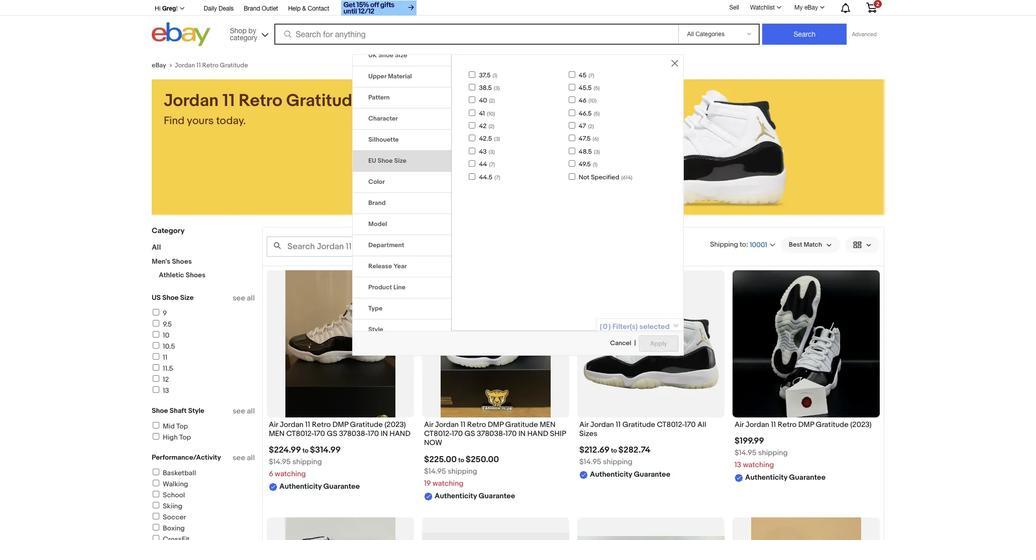 Task type: describe. For each thing, give the bounding box(es) containing it.
ebay inside 'link'
[[805, 4, 818, 11]]

) for 47.5
[[597, 136, 599, 142]]

guarantee for $314.99
[[323, 482, 360, 492]]

3 see from the top
[[233, 453, 245, 463]]

dmp inside the air jordan 11 retro dmp gratitude (2023) link
[[798, 420, 814, 430]]

all inside all men's shoes athletic shoes
[[152, 243, 161, 252]]

air for $224.99
[[269, 420, 278, 430]]

shipping for $314.99
[[292, 458, 322, 467]]

( for 42
[[489, 123, 490, 130]]

yours
[[187, 115, 214, 128]]

shaft
[[170, 407, 187, 415]]

3 see all button from the top
[[233, 453, 255, 463]]

( for 48.5
[[594, 149, 595, 155]]

jordan inside the jordan 11 retro gratitude find yours today.
[[164, 90, 219, 112]]

2 for 42
[[490, 123, 493, 130]]

jordan 11 retro gratitude
[[175, 61, 248, 69]]

shoe shaft style
[[152, 407, 204, 415]]

Apply submit
[[639, 335, 678, 352]]

see all for style
[[233, 407, 255, 416]]

nike air jordan 11 retro dmp gratitude 2023 (ct8012-170) image
[[751, 518, 862, 540]]

( for 46
[[589, 98, 590, 104]]

46
[[579, 97, 587, 105]]

top for high top
[[179, 433, 191, 442]]

retro for $225.00
[[467, 420, 486, 430]]

size for eu shoe size
[[394, 157, 407, 165]]

see for size
[[233, 293, 245, 303]]

( for 47.5
[[593, 136, 594, 142]]

42 ( 2 )
[[479, 122, 495, 130]]

$199.99
[[735, 436, 764, 446]]

3 see all from the top
[[233, 453, 255, 463]]

get an extra 15% off image
[[341, 1, 417, 16]]

not
[[579, 173, 590, 181]]

3 for 48.5
[[595, 149, 599, 155]]

ct8012- inside air jordan 11 retro dmp gratitude men ct8012-170 gs 378038-170 in hand ship now
[[424, 429, 452, 439]]

10.5
[[163, 342, 175, 351]]

44.5
[[479, 173, 493, 181]]

( for 44
[[489, 161, 491, 168]]

gs inside air jordan 11 retro dmp gratitude men ct8012-170 gs 378038-170 in hand ship now
[[465, 429, 475, 439]]

38.5 ( 3 )
[[479, 84, 500, 92]]

( inside not specified ( 614 )
[[621, 174, 623, 181]]

) for 42
[[493, 123, 495, 130]]

10.5 checkbox
[[153, 342, 159, 349]]

$199.99 $14.95 shipping 13 watching
[[735, 436, 788, 470]]

$250.00
[[466, 455, 499, 465]]

dmp for $314.99
[[333, 420, 348, 430]]

( for 37.5
[[493, 72, 494, 79]]

now
[[424, 438, 442, 448]]

( for 43
[[489, 149, 490, 155]]

high
[[163, 433, 178, 442]]

42
[[479, 122, 487, 130]]

us
[[152, 293, 161, 302]]

47.5 ( 6 )
[[579, 135, 599, 143]]

) for 45.5
[[598, 85, 600, 91]]

7 for 44.5
[[496, 174, 499, 181]]

specified
[[591, 173, 619, 181]]

soccer
[[163, 513, 186, 522]]

boxing
[[163, 524, 185, 533]]

19
[[424, 479, 431, 488]]

watching inside the $199.99 $14.95 shipping 13 watching
[[743, 460, 774, 470]]

48.5 ( 3 )
[[579, 148, 600, 156]]

$282.74
[[619, 445, 651, 455]]

6 inside 47.5 ( 6 )
[[594, 136, 597, 142]]

) for 38.5
[[498, 85, 500, 91]]

account navigation
[[152, 0, 884, 17]]

sell link
[[725, 4, 744, 11]]

authenticity down $212.69 to $282.74 $14.95 shipping
[[590, 470, 632, 480]]

) for 44.5
[[499, 174, 500, 181]]

ct8012- inside air jordan 11 retro dmp gratitude (2023) men ct8012-170 gs 378038-170 in hand
[[286, 429, 314, 439]]

44.5 ( 7 )
[[479, 173, 500, 181]]

46 ( 10 )
[[579, 97, 597, 105]]

basketball
[[163, 469, 196, 477]]

to for $225.00
[[458, 456, 464, 464]]

see all button for style
[[233, 407, 255, 416]]

6 inside $224.99 to $314.99 $14.95 shipping 6 watching
[[269, 470, 273, 479]]

air for $212.69
[[579, 420, 589, 430]]

cancel
[[610, 339, 631, 347]]

11 inside the jordan 11 retro gratitude find yours today.
[[223, 90, 235, 112]]

hand inside air jordan 11 retro dmp gratitude men ct8012-170 gs 378038-170 in hand ship now
[[527, 429, 548, 439]]

school
[[163, 491, 185, 500]]

retro inside the jordan 11 retro gratitude find yours today.
[[239, 90, 282, 112]]

authenticity guarantee down $212.69 to $282.74 $14.95 shipping
[[590, 470, 670, 480]]

to for $224.99
[[303, 447, 309, 455]]

3 for 43
[[490, 149, 493, 155]]

( for 44.5
[[495, 174, 496, 181]]

find
[[164, 115, 184, 128]]

department
[[368, 241, 404, 249]]

47 ( 2 )
[[579, 122, 594, 130]]

9.5 checkbox
[[153, 320, 159, 327]]

$212.69
[[579, 445, 610, 455]]

0 horizontal spatial ebay
[[152, 61, 166, 69]]

9.5 link
[[151, 320, 172, 329]]

11.5
[[163, 364, 173, 373]]

Boxing checkbox
[[153, 524, 159, 531]]

uk shoe size
[[368, 51, 407, 59]]

shipping inside the $199.99 $14.95 shipping 13 watching
[[758, 448, 788, 458]]

$224.99
[[269, 445, 301, 455]]

1 vertical spatial shoes
[[186, 271, 206, 279]]

to for $212.69
[[611, 447, 617, 455]]

high top link
[[151, 433, 191, 442]]

( for 47
[[588, 123, 590, 130]]

year
[[393, 262, 407, 270]]

) for 37.5
[[496, 72, 497, 79]]

614
[[623, 174, 631, 181]]

retro for $199.99
[[778, 420, 797, 430]]

378038- inside air jordan 11 retro dmp gratitude (2023) men ct8012-170 gs 378038-170 in hand
[[339, 429, 368, 439]]

category
[[152, 226, 185, 236]]

men inside air jordan 11 retro dmp gratitude (2023) men ct8012-170 gs 378038-170 in hand
[[269, 429, 285, 439]]

men inside air jordan 11 retro dmp gratitude men ct8012-170 gs 378038-170 in hand ship now
[[540, 420, 556, 430]]

gratitude inside air jordan 11 gratitude ct8012-170  all sizes
[[623, 420, 655, 430]]

High Top checkbox
[[153, 433, 159, 440]]

) for 46.5
[[598, 110, 600, 117]]

42.5 ( 3 )
[[479, 135, 500, 143]]

authenticity for $314.99
[[279, 482, 322, 492]]

$225.00 to $250.00 $14.95 shipping 19 watching
[[424, 455, 499, 488]]

authenticity for $250.00
[[435, 491, 477, 501]]

deals
[[219, 5, 234, 12]]

jordan 11 retro gratitude find yours today.
[[164, 90, 362, 128]]

) for 40
[[494, 98, 495, 104]]

sizes
[[579, 429, 598, 439]]

) for 47
[[593, 123, 594, 130]]

banner containing sell
[[152, 0, 884, 49]]

all for size
[[247, 293, 255, 303]]

gratitude inside the jordan 11 retro gratitude find yours today.
[[286, 90, 362, 112]]

42.5
[[479, 135, 492, 143]]

eu shoe size
[[368, 157, 407, 165]]

11 inside air jordan 11 gratitude ct8012-170  all sizes
[[616, 420, 621, 430]]

46.5
[[579, 109, 592, 117]]

5 for 45.5
[[595, 85, 598, 91]]

athletic
[[159, 271, 184, 279]]

40
[[479, 97, 487, 105]]

$314.99
[[310, 445, 341, 455]]

47.5
[[579, 135, 591, 143]]

9 checkbox
[[153, 309, 159, 316]]

soccer link
[[151, 513, 186, 522]]

47
[[579, 122, 586, 130]]

1 vertical spatial style
[[188, 407, 204, 415]]

release year
[[368, 262, 407, 270]]

$224.99 to $314.99 $14.95 shipping 6 watching
[[269, 445, 341, 479]]

46.5 ( 5 )
[[579, 109, 600, 117]]

49.5 ( 1 )
[[579, 160, 598, 168]]

air for $199.99
[[735, 420, 744, 430]]

0 vertical spatial 13
[[163, 386, 169, 395]]

color
[[368, 178, 385, 186]]

air jordan 11 gratitude ct8012-170  all sizes
[[579, 420, 706, 439]]

line
[[393, 283, 406, 291]]

jordan for $224.99
[[280, 420, 304, 430]]

45 ( 7 )
[[579, 71, 594, 79]]

all inside air jordan 11 gratitude ct8012-170  all sizes
[[698, 420, 706, 430]]

mid top
[[163, 422, 188, 431]]

shoe up mid top checkbox
[[152, 407, 168, 415]]

gratitude inside air jordan 11 retro dmp gratitude (2023) men ct8012-170 gs 378038-170 in hand
[[350, 420, 383, 430]]

see for style
[[233, 407, 245, 416]]

watching for $314.99
[[275, 470, 306, 479]]

in inside air jordan 11 retro dmp gratitude (2023) men ct8012-170 gs 378038-170 in hand
[[381, 429, 388, 439]]

45
[[579, 71, 587, 79]]

air jordan 11 retro dmp gratitude (2023) men ct8012-170 gs 378038-170 in hand link
[[269, 420, 412, 441]]

( for 45
[[589, 72, 590, 79]]

not specified ( 614 )
[[579, 173, 633, 181]]

boxing link
[[151, 524, 185, 533]]

air for $225.00
[[424, 420, 433, 430]]

378038- inside air jordan 11 retro dmp gratitude men ct8012-170 gs 378038-170 in hand ship now
[[477, 429, 506, 439]]

) for 48.5
[[599, 149, 600, 155]]

brand outlet
[[244, 5, 278, 12]]

5 for 46.5
[[595, 110, 598, 117]]

10 link
[[151, 331, 169, 340]]

$14.95 inside the $199.99 $14.95 shipping 13 watching
[[735, 448, 757, 458]]

uk
[[368, 51, 377, 59]]



Task type: vqa. For each thing, say whether or not it's contained in the screenshot.
the bottom 13
yes



Task type: locate. For each thing, give the bounding box(es) containing it.
1 (2023) from the left
[[385, 420, 406, 430]]

40 ( 2 )
[[479, 97, 495, 105]]

37.5 ( 1 )
[[479, 71, 497, 79]]

0 vertical spatial 5
[[595, 85, 598, 91]]

men's
[[152, 257, 170, 266]]

170 inside air jordan 11 gratitude ct8012-170  all sizes
[[685, 420, 696, 430]]

watching inside $224.99 to $314.99 $14.95 shipping 6 watching
[[275, 470, 306, 479]]

1 vertical spatial 5
[[595, 110, 598, 117]]

1 in from the left
[[381, 429, 388, 439]]

1 horizontal spatial (2023)
[[850, 420, 872, 430]]

1 inside 37.5 ( 1 )
[[494, 72, 496, 79]]

1 horizontal spatial gs
[[465, 429, 475, 439]]

1 vertical spatial brand
[[368, 199, 386, 207]]

1 horizontal spatial 10
[[489, 110, 494, 117]]

retro up the $250.00
[[467, 420, 486, 430]]

49.5
[[579, 160, 591, 168]]

authenticity guarantee down $224.99 to $314.99 $14.95 shipping 6 watching
[[279, 482, 360, 492]]

men left sizes
[[540, 420, 556, 430]]

$14.95 inside $224.99 to $314.99 $14.95 shipping 6 watching
[[269, 458, 291, 467]]

hand inside air jordan 11 retro dmp gratitude (2023) men ct8012-170 gs 378038-170 in hand
[[390, 429, 411, 439]]

basketball link
[[151, 469, 196, 477]]

) right 37.5
[[496, 72, 497, 79]]

( right "45.5"
[[594, 85, 595, 91]]

170
[[685, 420, 696, 430], [314, 429, 325, 439], [368, 429, 379, 439], [452, 429, 463, 439], [506, 429, 517, 439]]

2 right 42
[[490, 123, 493, 130]]

5 right 46.5
[[595, 110, 598, 117]]

retro up "today."
[[239, 90, 282, 112]]

1 right 37.5
[[494, 72, 496, 79]]

0 vertical spatial 7
[[590, 72, 593, 79]]

0 vertical spatial 1
[[494, 72, 496, 79]]

) inside 42.5 ( 3 )
[[499, 136, 500, 142]]

shipping down the $250.00
[[448, 467, 477, 476]]

11 inside air jordan 11 retro dmp gratitude men ct8012-170 gs 378038-170 in hand ship now
[[461, 420, 466, 430]]

size down the athletic
[[180, 293, 194, 302]]

1 for 37.5
[[494, 72, 496, 79]]

brand left outlet
[[244, 5, 260, 12]]

0 horizontal spatial in
[[381, 429, 388, 439]]

air jordan 11 retro dmp gratitude (2023) link
[[735, 420, 878, 432]]

( right "specified"
[[621, 174, 623, 181]]

brand for brand
[[368, 199, 386, 207]]

0 vertical spatial see all
[[233, 293, 255, 303]]

) inside 45 ( 7 )
[[593, 72, 594, 79]]

0 vertical spatial size
[[395, 51, 407, 59]]

( inside 44.5 ( 7 )
[[495, 174, 496, 181]]

brand down color
[[368, 199, 386, 207]]

brand outlet link
[[244, 4, 278, 15]]

0 horizontal spatial gs
[[327, 429, 337, 439]]

10 for 41
[[489, 110, 494, 117]]

pattern
[[368, 93, 390, 101]]

shipping inside $224.99 to $314.99 $14.95 shipping 6 watching
[[292, 458, 322, 467]]

2 inside "40 ( 2 )"
[[491, 98, 494, 104]]

0 horizontal spatial style
[[188, 407, 204, 415]]

watching
[[743, 460, 774, 470], [275, 470, 306, 479], [433, 479, 464, 488]]

air jordan 11 retro dmp gratitude ct8012-170 (2023) (pre ~ orders all sizes) image
[[422, 533, 569, 540]]

0 horizontal spatial 7
[[491, 161, 494, 168]]

shoe
[[378, 51, 393, 59], [378, 157, 393, 165], [162, 293, 179, 302], [152, 407, 168, 415]]

13 link
[[151, 386, 169, 395]]

3 all from the top
[[247, 453, 255, 463]]

( for 38.5
[[494, 85, 495, 91]]

2 see from the top
[[233, 407, 245, 416]]

walking
[[163, 480, 188, 488]]

3 right 42.5
[[496, 136, 499, 142]]

2 vertical spatial all
[[247, 453, 255, 463]]

1 horizontal spatial style
[[368, 325, 383, 333]]

None checkbox
[[469, 97, 476, 103], [569, 97, 575, 103], [569, 109, 575, 116], [469, 122, 476, 129], [569, 135, 575, 141], [469, 160, 476, 167], [569, 160, 575, 167], [469, 173, 476, 180], [469, 97, 476, 103], [569, 97, 575, 103], [569, 109, 575, 116], [469, 122, 476, 129], [569, 135, 575, 141], [469, 160, 476, 167], [569, 160, 575, 167], [469, 173, 476, 180]]

0 vertical spatial top
[[176, 422, 188, 431]]

ct8012- inside air jordan 11 gratitude ct8012-170  all sizes
[[657, 420, 685, 430]]

1 all from the top
[[247, 293, 255, 303]]

2 horizontal spatial ct8012-
[[657, 420, 685, 430]]

watching down $199.99
[[743, 460, 774, 470]]

3 dmp from the left
[[798, 420, 814, 430]]

) inside '42 ( 2 )'
[[493, 123, 495, 130]]

1 horizontal spatial ct8012-
[[424, 429, 452, 439]]

2 horizontal spatial 7
[[590, 72, 593, 79]]

see all for size
[[233, 293, 255, 303]]

2 air from the left
[[424, 420, 433, 430]]

( inside "41 ( 10 )"
[[487, 110, 489, 117]]

School checkbox
[[153, 491, 159, 498]]

watching right the '19'
[[433, 479, 464, 488]]

2 inside '42 ( 2 )'
[[490, 123, 493, 130]]

size for us shoe size
[[180, 293, 194, 302]]

45.5 ( 5 )
[[579, 84, 600, 92]]

my
[[795, 4, 803, 11]]

model
[[368, 220, 387, 228]]

2 vertical spatial see all
[[233, 453, 255, 463]]

) right "specified"
[[631, 174, 633, 181]]

) right 47
[[593, 123, 594, 130]]

7
[[590, 72, 593, 79], [491, 161, 494, 168], [496, 174, 499, 181]]

1 vertical spatial ebay
[[152, 61, 166, 69]]

2 horizontal spatial watching
[[743, 460, 774, 470]]

guarantee for $250.00
[[479, 491, 515, 501]]

) inside 44.5 ( 7 )
[[499, 174, 500, 181]]

$14.95 down $199.99
[[735, 448, 757, 458]]

school link
[[151, 491, 185, 500]]

) right 46
[[595, 98, 597, 104]]

13 right 13 "option"
[[163, 386, 169, 395]]

3
[[495, 85, 498, 91], [496, 136, 499, 142], [490, 149, 493, 155], [595, 149, 599, 155]]

) right 47.5
[[597, 136, 599, 142]]

Basketball checkbox
[[153, 469, 159, 475]]

0 horizontal spatial all
[[152, 243, 161, 252]]

1 378038- from the left
[[339, 429, 368, 439]]

11.5 checkbox
[[153, 364, 159, 371]]

( right 45
[[589, 72, 590, 79]]

4 air from the left
[[735, 420, 744, 430]]

10 right 10 option
[[163, 331, 169, 340]]

release
[[368, 262, 392, 270]]

0 vertical spatial 10
[[590, 98, 595, 104]]

2 horizontal spatial to
[[611, 447, 617, 455]]

my ebay
[[795, 4, 818, 11]]

1 vertical spatial 10
[[489, 110, 494, 117]]

all for style
[[247, 407, 255, 416]]

character
[[368, 114, 398, 122]]

shipping inside $212.69 to $282.74 $14.95 shipping
[[603, 458, 633, 467]]

top
[[176, 422, 188, 431], [179, 433, 191, 442]]

silhouette
[[368, 135, 399, 143]]

) right "45.5"
[[598, 85, 600, 91]]

dmp for $250.00
[[488, 420, 504, 430]]

shoe right "eu"
[[378, 157, 393, 165]]

air jordan 11 retro dmp gratitude (2023)
[[735, 420, 872, 430]]

shipping down $199.99
[[758, 448, 788, 458]]

$14.95 down $212.69
[[579, 458, 601, 467]]

air inside air jordan 11 retro dmp gratitude (2023) men ct8012-170 gs 378038-170 in hand
[[269, 420, 278, 430]]

( inside 48.5 ( 3 )
[[594, 149, 595, 155]]

12 link
[[151, 375, 169, 384]]

style right the shaft
[[188, 407, 204, 415]]

) right 45
[[593, 72, 594, 79]]

3 inside 38.5 ( 3 )
[[495, 85, 498, 91]]

) inside 44 ( 7 )
[[494, 161, 495, 168]]

) inside the 46.5 ( 5 )
[[598, 110, 600, 117]]

0 horizontal spatial to
[[303, 447, 309, 455]]

10 right 46
[[590, 98, 595, 104]]

2 gs from the left
[[465, 429, 475, 439]]

( for 40
[[489, 98, 491, 104]]

) right "49.5"
[[596, 161, 598, 168]]

watchlist link
[[745, 2, 786, 14]]

brand for brand outlet
[[244, 5, 260, 12]]

daily deals link
[[204, 4, 234, 15]]

in left "ship"
[[518, 429, 526, 439]]

) inside not specified ( 614 )
[[631, 174, 633, 181]]

0 horizontal spatial hand
[[390, 429, 411, 439]]

Mid Top checkbox
[[153, 422, 159, 429]]

( right 41
[[487, 110, 489, 117]]

3 air from the left
[[579, 420, 589, 430]]

( inside 49.5 ( 1 )
[[593, 161, 594, 168]]

0 horizontal spatial men
[[269, 429, 285, 439]]

1 vertical spatial top
[[179, 433, 191, 442]]

today.
[[216, 115, 246, 128]]

2 vertical spatial see
[[233, 453, 245, 463]]

48.5
[[579, 148, 592, 156]]

44 ( 7 )
[[479, 160, 495, 168]]

( inside 47.5 ( 6 )
[[593, 136, 594, 142]]

1 horizontal spatial ebay
[[805, 4, 818, 11]]

watching down "$224.99"
[[275, 470, 306, 479]]

2 vertical spatial see all button
[[233, 453, 255, 463]]

2 all from the top
[[247, 407, 255, 416]]

0 horizontal spatial 10
[[163, 331, 169, 340]]

) inside 48.5 ( 3 )
[[599, 149, 600, 155]]

1 vertical spatial all
[[698, 420, 706, 430]]

( inside the 46.5 ( 5 )
[[594, 110, 595, 117]]

0 horizontal spatial 6
[[269, 470, 273, 479]]

2 inside "47 ( 2 )"
[[590, 123, 593, 130]]

0 horizontal spatial brand
[[244, 5, 260, 12]]

12 checkbox
[[153, 375, 159, 382]]

material
[[388, 72, 412, 80]]

0 horizontal spatial (2023)
[[385, 420, 406, 430]]

air jordan 11 gratitude ct8012-170  all sizes image
[[577, 287, 725, 401]]

men up "$224.99"
[[269, 429, 285, 439]]

13 checkbox
[[153, 386, 159, 393]]

Skiing checkbox
[[153, 502, 159, 509]]

jordan inside air jordan 11 retro dmp gratitude (2023) men ct8012-170 gs 378038-170 in hand
[[280, 420, 304, 430]]

1 horizontal spatial all
[[698, 420, 706, 430]]

10 inside "41 ( 10 )"
[[489, 110, 494, 117]]

378038- up the $250.00
[[477, 429, 506, 439]]

to left $314.99
[[303, 447, 309, 455]]

2 hand from the left
[[527, 429, 548, 439]]

5 inside the 46.5 ( 5 )
[[595, 110, 598, 117]]

(2023) for $314.99
[[385, 420, 406, 430]]

air jordan 11 retro dmp gratitude men ct8012-170 gs 378038-170 in hand ship now link
[[424, 420, 567, 451]]

guarantee for shipping
[[789, 473, 826, 483]]

1 horizontal spatial dmp
[[488, 420, 504, 430]]

0 horizontal spatial dmp
[[333, 420, 348, 430]]

3 inside 43 ( 3 )
[[490, 149, 493, 155]]

0 horizontal spatial ct8012-
[[286, 429, 314, 439]]

( inside 44 ( 7 )
[[489, 161, 491, 168]]

shipping for $250.00
[[448, 467, 477, 476]]

) right 44.5 at the top
[[499, 174, 500, 181]]

help
[[288, 5, 301, 12]]

2 vertical spatial size
[[180, 293, 194, 302]]

size up material
[[395, 51, 407, 59]]

0 horizontal spatial 1
[[494, 72, 496, 79]]

1 horizontal spatial 6
[[594, 136, 597, 142]]

top up high top
[[176, 422, 188, 431]]

1 air from the left
[[269, 420, 278, 430]]

$14.95 inside $225.00 to $250.00 $14.95 shipping 19 watching
[[424, 467, 446, 476]]

air inside air jordan 11 retro dmp gratitude men ct8012-170 gs 378038-170 in hand ship now
[[424, 420, 433, 430]]

) right 40
[[494, 98, 495, 104]]

) right 43
[[493, 149, 495, 155]]

2 dmp from the left
[[488, 420, 504, 430]]

to right $212.69
[[611, 447, 617, 455]]

( for 42.5
[[494, 136, 496, 142]]

1 vertical spatial see all button
[[233, 407, 255, 416]]

( inside 38.5 ( 3 )
[[494, 85, 495, 91]]

13
[[163, 386, 169, 395], [735, 460, 741, 470]]

$14.95 down $225.00
[[424, 467, 446, 476]]

brand inside account navigation
[[244, 5, 260, 12]]

( inside 45.5 ( 5 )
[[594, 85, 595, 91]]

authenticity guarantee for $314.99
[[279, 482, 360, 492]]

) for 42.5
[[499, 136, 500, 142]]

retro inside air jordan 11 retro dmp gratitude (2023) men ct8012-170 gs 378038-170 in hand
[[312, 420, 331, 430]]

43 ( 3 )
[[479, 148, 495, 156]]

7 right 44.5 at the top
[[496, 174, 499, 181]]

) inside 45.5 ( 5 )
[[598, 85, 600, 91]]

1 horizontal spatial 1
[[594, 161, 596, 168]]

$14.95 for $250.00
[[424, 467, 446, 476]]

to inside $225.00 to $250.00 $14.95 shipping 19 watching
[[458, 456, 464, 464]]

1 vertical spatial 7
[[491, 161, 494, 168]]

7 for 45
[[590, 72, 593, 79]]

2 vertical spatial 7
[[496, 174, 499, 181]]

retro up $314.99
[[312, 420, 331, 430]]

6 down "$224.99"
[[269, 470, 273, 479]]

retro up the $199.99 $14.95 shipping 13 watching
[[778, 420, 797, 430]]

0 vertical spatial brand
[[244, 5, 260, 12]]

) for 49.5
[[596, 161, 598, 168]]

0 horizontal spatial 13
[[163, 386, 169, 395]]

shipping for $282.74
[[603, 458, 633, 467]]

air up "$224.99"
[[269, 420, 278, 430]]

0 vertical spatial all
[[247, 293, 255, 303]]

authenticity guarantee for shipping
[[745, 473, 826, 483]]

3 inside 42.5 ( 3 )
[[496, 136, 499, 142]]

2 for 40
[[491, 98, 494, 104]]

) inside "40 ( 2 )"
[[494, 98, 495, 104]]

1 horizontal spatial brand
[[368, 199, 386, 207]]

retro right ebay link
[[202, 61, 218, 69]]

product line
[[368, 283, 406, 291]]

( inside 37.5 ( 1 )
[[493, 72, 494, 79]]

(2023) for shipping
[[850, 420, 872, 430]]

( for 49.5
[[593, 161, 594, 168]]

1 see from the top
[[233, 293, 245, 303]]

watching for $250.00
[[433, 479, 464, 488]]

2 horizontal spatial 10
[[590, 98, 595, 104]]

1 dmp from the left
[[333, 420, 348, 430]]

ship
[[550, 429, 566, 439]]

1 see all from the top
[[233, 293, 255, 303]]

1 horizontal spatial in
[[518, 429, 526, 439]]

your shopping cart contains 2 items image
[[866, 3, 877, 13]]

air jordan 11 retro dmp gratitude men ct8012-170 gs 378038-170 in hand ship now
[[424, 420, 566, 448]]

advanced
[[852, 31, 877, 37]]

retro inside air jordan 11 retro dmp gratitude men ct8012-170 gs 378038-170 in hand ship now
[[467, 420, 486, 430]]

size 12 - jordan 11 retro mid defining moments image
[[285, 518, 396, 540]]

nike jordan air jordan 11 "gratitude" dmp white black ct8012-170 men's sneakers image
[[577, 536, 725, 540]]

45.5
[[579, 84, 592, 92]]

( inside '42 ( 2 )'
[[489, 123, 490, 130]]

shoe right "uk"
[[378, 51, 393, 59]]

3 inside 48.5 ( 3 )
[[595, 149, 599, 155]]

1 right "49.5"
[[594, 161, 596, 168]]

37.5
[[479, 71, 491, 79]]

( for 46.5
[[594, 110, 595, 117]]

) right 38.5
[[498, 85, 500, 91]]

2 horizontal spatial dmp
[[798, 420, 814, 430]]

air jordan 11 retro dmp gratitude (2023) image
[[733, 270, 880, 418]]

) right 41
[[494, 110, 495, 117]]

11
[[197, 61, 201, 69], [223, 90, 235, 112], [163, 353, 167, 362], [305, 420, 310, 430], [461, 420, 466, 430], [616, 420, 621, 430], [771, 420, 776, 430]]

0 vertical spatial see
[[233, 293, 245, 303]]

shoe for eu
[[378, 157, 393, 165]]

Soccer checkbox
[[153, 513, 159, 520]]

10 checkbox
[[153, 331, 159, 338]]

0 vertical spatial all
[[152, 243, 161, 252]]

1 for 49.5
[[594, 161, 596, 168]]

0 vertical spatial ebay
[[805, 4, 818, 11]]

gs up the $250.00
[[465, 429, 475, 439]]

7 right 45
[[590, 72, 593, 79]]

) inside "41 ( 10 )"
[[494, 110, 495, 117]]

0 horizontal spatial watching
[[275, 470, 306, 479]]

2 right 40
[[491, 98, 494, 104]]

outlet
[[262, 5, 278, 12]]

jordan inside air jordan 11 gratitude ct8012-170  all sizes
[[590, 420, 614, 430]]

2 right 47
[[590, 123, 593, 130]]

to right $225.00
[[458, 456, 464, 464]]

2 see all from the top
[[233, 407, 255, 416]]

(2023) inside air jordan 11 retro dmp gratitude (2023) men ct8012-170 gs 378038-170 in hand
[[385, 420, 406, 430]]

(2023) inside the air jordan 11 retro dmp gratitude (2023) link
[[850, 420, 872, 430]]

( right 44
[[489, 161, 491, 168]]

my ebay link
[[789, 2, 829, 14]]

jordan for $199.99
[[746, 420, 769, 430]]

1 horizontal spatial watching
[[433, 479, 464, 488]]

2 vertical spatial 10
[[163, 331, 169, 340]]

2 5 from the top
[[595, 110, 598, 117]]

air up now at the bottom of the page
[[424, 420, 433, 430]]

) inside "47 ( 2 )"
[[593, 123, 594, 130]]

( right 42
[[489, 123, 490, 130]]

shipping inside $225.00 to $250.00 $14.95 shipping 19 watching
[[448, 467, 477, 476]]

5 inside 45.5 ( 5 )
[[595, 85, 598, 91]]

) for 44
[[494, 161, 495, 168]]

help & contact
[[288, 5, 329, 12]]

0 vertical spatial style
[[368, 325, 383, 333]]

10 inside 46 ( 10 )
[[590, 98, 595, 104]]

7 inside 44.5 ( 7 )
[[496, 174, 499, 181]]

style down type
[[368, 325, 383, 333]]

shoe for us
[[162, 293, 179, 302]]

3 right 38.5
[[495, 85, 498, 91]]

) for 43
[[493, 149, 495, 155]]

1 hand from the left
[[390, 429, 411, 439]]

1 horizontal spatial 13
[[735, 460, 741, 470]]

44
[[479, 160, 487, 168]]

all
[[152, 243, 161, 252], [698, 420, 706, 430]]

gratitude
[[220, 61, 248, 69], [286, 90, 362, 112], [350, 420, 383, 430], [505, 420, 538, 430], [623, 420, 655, 430], [816, 420, 849, 430]]

11.5 link
[[151, 364, 173, 373]]

1 horizontal spatial hand
[[527, 429, 548, 439]]

) inside 49.5 ( 1 )
[[596, 161, 598, 168]]

)
[[496, 72, 497, 79], [593, 72, 594, 79], [498, 85, 500, 91], [598, 85, 600, 91], [494, 98, 495, 104], [595, 98, 597, 104], [494, 110, 495, 117], [598, 110, 600, 117], [493, 123, 495, 130], [593, 123, 594, 130], [499, 136, 500, 142], [597, 136, 599, 142], [493, 149, 495, 155], [599, 149, 600, 155], [494, 161, 495, 168], [596, 161, 598, 168], [499, 174, 500, 181], [631, 174, 633, 181]]

( inside "47 ( 2 )"
[[588, 123, 590, 130]]

authenticity guarantee down the $199.99 $14.95 shipping 13 watching
[[745, 473, 826, 483]]

to inside $212.69 to $282.74 $14.95 shipping
[[611, 447, 617, 455]]

all link
[[152, 243, 161, 252]]

shipping down $282.74
[[603, 458, 633, 467]]

( right 37.5
[[493, 72, 494, 79]]

( right "49.5"
[[593, 161, 594, 168]]

1 horizontal spatial 7
[[496, 174, 499, 181]]

7 inside 44 ( 7 )
[[491, 161, 494, 168]]

) inside 38.5 ( 3 )
[[498, 85, 500, 91]]

( inside 42.5 ( 3 )
[[494, 136, 496, 142]]

authenticity down the $199.99 $14.95 shipping 13 watching
[[745, 473, 788, 483]]

7 for 44
[[491, 161, 494, 168]]

to inside $224.99 to $314.99 $14.95 shipping 6 watching
[[303, 447, 309, 455]]

3 right 43
[[490, 149, 493, 155]]

0 horizontal spatial 378038-
[[339, 429, 368, 439]]

top for mid top
[[176, 422, 188, 431]]

5
[[595, 85, 598, 91], [595, 110, 598, 117]]

) for 46
[[595, 98, 597, 104]]

air
[[269, 420, 278, 430], [424, 420, 433, 430], [579, 420, 589, 430], [735, 420, 744, 430]]

( right 42.5
[[494, 136, 496, 142]]

&
[[302, 5, 306, 12]]

) right 44
[[494, 161, 495, 168]]

(2023)
[[385, 420, 406, 430], [850, 420, 872, 430]]

13 inside the $199.99 $14.95 shipping 13 watching
[[735, 460, 741, 470]]

2 for 47
[[590, 123, 593, 130]]

shoes up the athletic
[[172, 257, 192, 266]]

shoe right us
[[162, 293, 179, 302]]

authenticity guarantee for $250.00
[[435, 491, 515, 501]]

jordan for $225.00
[[435, 420, 459, 430]]

1 vertical spatial see
[[233, 407, 245, 416]]

) right 48.5
[[599, 149, 600, 155]]

13 down $199.99
[[735, 460, 741, 470]]

1 vertical spatial 13
[[735, 460, 741, 470]]

2 (2023) from the left
[[850, 420, 872, 430]]

( for 45.5
[[594, 85, 595, 91]]

3 for 38.5
[[495, 85, 498, 91]]

) inside 43 ( 3 )
[[493, 149, 495, 155]]

5 right "45.5"
[[595, 85, 598, 91]]

air up $199.99
[[735, 420, 744, 430]]

$14.95 down "$224.99"
[[269, 458, 291, 467]]

retro
[[202, 61, 218, 69], [239, 90, 282, 112], [312, 420, 331, 430], [467, 420, 486, 430], [778, 420, 797, 430]]

1 vertical spatial see all
[[233, 407, 255, 416]]

size for uk shoe size
[[395, 51, 407, 59]]

jordan inside air jordan 11 retro dmp gratitude men ct8012-170 gs 378038-170 in hand ship now
[[435, 420, 459, 430]]

11 checkbox
[[153, 353, 159, 360]]

0 vertical spatial see all button
[[233, 293, 255, 303]]

0 vertical spatial 6
[[594, 136, 597, 142]]

3 for 42.5
[[496, 136, 499, 142]]

) for 45
[[593, 72, 594, 79]]

7 right 44
[[491, 161, 494, 168]]

shipping
[[758, 448, 788, 458], [292, 458, 322, 467], [603, 458, 633, 467], [448, 467, 477, 476]]

0 vertical spatial shoes
[[172, 257, 192, 266]]

watchlist
[[750, 4, 775, 11]]

banner
[[152, 0, 884, 49]]

hand left "ship"
[[527, 429, 548, 439]]

) for 41
[[494, 110, 495, 117]]

6 right 47.5
[[594, 136, 597, 142]]

378038- up $314.99
[[339, 429, 368, 439]]

1 vertical spatial 1
[[594, 161, 596, 168]]

walking link
[[151, 480, 188, 488]]

$14.95 for $282.74
[[579, 458, 601, 467]]

( right 48.5
[[594, 149, 595, 155]]

) right 46.5
[[598, 110, 600, 117]]

1 horizontal spatial men
[[540, 420, 556, 430]]

12
[[163, 375, 169, 384]]

( inside "40 ( 2 )"
[[489, 98, 491, 104]]

1 horizontal spatial 378038-
[[477, 429, 506, 439]]

( inside 46 ( 10 )
[[589, 98, 590, 104]]

air jordan 11 retro dmp gratitude (2023) men ct8012-170 gs 378038-170 in hand image
[[285, 270, 396, 418]]

1 vertical spatial all
[[247, 407, 255, 416]]

1 5 from the top
[[595, 85, 598, 91]]

1 see all button from the top
[[233, 293, 255, 303]]

authenticity down $224.99 to $314.99 $14.95 shipping 6 watching
[[279, 482, 322, 492]]

close image
[[671, 60, 678, 67]]

2 378038- from the left
[[477, 429, 506, 439]]

2 see all button from the top
[[233, 407, 255, 416]]

in inside air jordan 11 retro dmp gratitude men ct8012-170 gs 378038-170 in hand ship now
[[518, 429, 526, 439]]

1 gs from the left
[[327, 429, 337, 439]]

sell
[[729, 4, 739, 11]]

$14.95 inside $212.69 to $282.74 $14.95 shipping
[[579, 458, 601, 467]]

air jordan 11 gratitude ct8012-170  all sizes link
[[579, 420, 723, 441]]

2 in from the left
[[518, 429, 526, 439]]

None submit
[[763, 24, 847, 45]]

gratitude inside air jordan 11 retro dmp gratitude men ct8012-170 gs 378038-170 in hand ship now
[[505, 420, 538, 430]]

) right 42
[[493, 123, 495, 130]]

shoe for uk
[[378, 51, 393, 59]]

41 ( 10 )
[[479, 109, 495, 117]]

Walking checkbox
[[153, 480, 159, 486]]

daily
[[204, 5, 217, 12]]

1 horizontal spatial to
[[458, 456, 464, 464]]

11 inside air jordan 11 retro dmp gratitude (2023) men ct8012-170 gs 378038-170 in hand
[[305, 420, 310, 430]]

air right "ship"
[[579, 420, 589, 430]]

all
[[247, 293, 255, 303], [247, 407, 255, 416], [247, 453, 255, 463]]

CrossFit checkbox
[[153, 535, 159, 540]]

air jordan 11 retro dmp gratitude men ct8012-170 gs 378038-170 in hand ship now image
[[441, 270, 551, 418]]

all men's shoes athletic shoes
[[152, 243, 206, 279]]

gs up $314.99
[[327, 429, 337, 439]]

41
[[479, 109, 485, 117]]

( for 41
[[487, 110, 489, 117]]

$14.95 for $314.99
[[269, 458, 291, 467]]

air inside air jordan 11 gratitude ct8012-170  all sizes
[[579, 420, 589, 430]]

air jordan 11 retro dmp gratitude (2023) men ct8012-170 gs 378038-170 in hand
[[269, 420, 411, 439]]

( right 38.5
[[494, 85, 495, 91]]

( inside 45 ( 7 )
[[589, 72, 590, 79]]

( right 44.5 at the top
[[495, 174, 496, 181]]

gs inside air jordan 11 retro dmp gratitude (2023) men ct8012-170 gs 378038-170 in hand
[[327, 429, 337, 439]]

retro for $224.99
[[312, 420, 331, 430]]

shoes right the athletic
[[186, 271, 206, 279]]

1 inside 49.5 ( 1 )
[[594, 161, 596, 168]]

None checkbox
[[469, 71, 476, 78], [569, 71, 575, 78], [469, 84, 476, 90], [569, 84, 575, 90], [469, 109, 476, 116], [569, 122, 575, 129], [469, 135, 476, 141], [469, 148, 476, 154], [569, 148, 575, 154], [569, 173, 575, 180], [469, 71, 476, 78], [569, 71, 575, 78], [469, 84, 476, 90], [569, 84, 575, 90], [469, 109, 476, 116], [569, 122, 575, 129], [469, 135, 476, 141], [469, 148, 476, 154], [569, 148, 575, 154], [569, 173, 575, 180]]

1 vertical spatial size
[[394, 157, 407, 165]]

( right 46.5
[[594, 110, 595, 117]]

( right 43
[[489, 149, 490, 155]]

) right 42.5
[[499, 136, 500, 142]]

mid
[[163, 422, 175, 431]]

ebay link
[[152, 61, 175, 69]]

authenticity for shipping
[[745, 473, 788, 483]]

) inside 37.5 ( 1 )
[[496, 72, 497, 79]]

jordan for $212.69
[[590, 420, 614, 430]]

see all button for size
[[233, 293, 255, 303]]

1 vertical spatial 6
[[269, 470, 273, 479]]

10 for 46
[[590, 98, 595, 104]]



